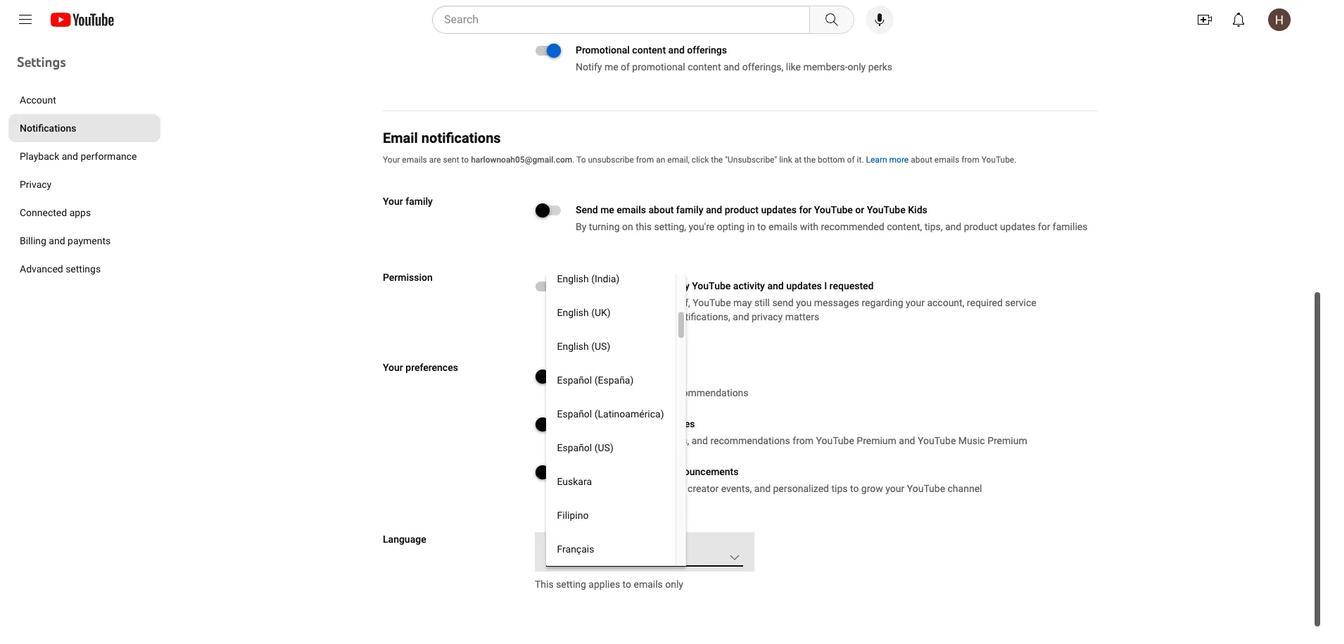 Task type: describe. For each thing, give the bounding box(es) containing it.
i
[[825, 280, 828, 292]]

and up send
[[768, 280, 784, 292]]

like
[[786, 61, 801, 73]]

1 vertical spatial only
[[666, 579, 684, 590]]

group containing english (india)
[[546, 0, 744, 573]]

creator updates and announcements product announcements, creator events, and personalized tips to grow your youtube channel
[[576, 466, 983, 494]]

account
[[20, 94, 56, 106]]

applies
[[589, 579, 620, 590]]

learn
[[867, 155, 888, 165]]

and down may
[[733, 311, 750, 323]]

you're
[[689, 221, 715, 232]]

connected apps
[[20, 207, 91, 218]]

to inside send me emails about family and product updates for youtube or youtube kids by turning on this setting, you're opting in to emails with recommended content, tips, and product updates for families
[[758, 221, 767, 232]]

promotional
[[576, 44, 630, 56]]

or
[[856, 204, 865, 215]]

off,
[[676, 297, 691, 308]]

your preferences
[[383, 362, 458, 373]]

family inside send me emails about family and product updates for youtube or youtube kids by turning on this setting, you're opting in to emails with recommended content, tips, and product updates for families
[[677, 204, 704, 215]]

(españa)
[[595, 375, 634, 386]]

on inside send me emails about family and product updates for youtube or youtube kids by turning on this setting, you're opting in to emails with recommended content, tips, and product updates for families
[[623, 221, 634, 232]]

send for send me emails about my youtube activity and updates i requested if this setting is turned off, youtube may still send you messages regarding your account, required service announcements, legal notifications, and privacy matters
[[576, 280, 598, 292]]

about for this
[[649, 280, 674, 292]]

sent
[[443, 155, 460, 165]]

me for send me emails about family and product updates for youtube or youtube kids by turning on this setting, you're opting in to emails with recommended content, tips, and product updates for families
[[601, 204, 615, 215]]

and down offerings
[[724, 61, 740, 73]]

send
[[773, 297, 794, 308]]

offerings,
[[743, 61, 784, 73]]

0 horizontal spatial from
[[636, 155, 654, 165]]

1 vertical spatial product
[[964, 221, 998, 232]]

"unsubscribe"
[[725, 155, 778, 165]]

families
[[1053, 221, 1088, 232]]

bottom
[[818, 155, 845, 165]]

0 vertical spatial product
[[725, 204, 759, 215]]

español (us)
[[558, 442, 614, 453]]

emails right applies
[[634, 579, 663, 590]]

personalized
[[774, 483, 830, 494]]

regarding
[[862, 297, 904, 308]]

announcements
[[576, 387, 648, 399]]

an
[[656, 155, 666, 165]]

offerings
[[687, 44, 727, 56]]

announcements, inside send me emails about my youtube activity and updates i requested if this setting is turned off, youtube may still send you messages regarding your account, required service announcements, legal notifications, and privacy matters
[[576, 311, 649, 323]]

announcements,
[[576, 435, 650, 446]]

service
[[1006, 297, 1037, 308]]

announcements, inside creator updates and announcements product announcements, creator events, and personalized tips to grow your youtube channel
[[613, 483, 686, 494]]

learn more link
[[867, 154, 909, 166]]

playback
[[20, 151, 59, 162]]

español for español (us)
[[558, 442, 593, 453]]

advanced
[[20, 263, 63, 275]]

email for email notifications
[[383, 130, 418, 146]]

promotional
[[633, 61, 686, 73]]

harlownoah05@gmail.com
[[471, 155, 573, 165]]

updates inside send me emails about my youtube activity and updates i requested if this setting is turned off, youtube may still send you messages regarding your account, required service announcements, legal notifications, and privacy matters
[[787, 280, 822, 292]]

may
[[734, 297, 752, 308]]

your inside creator updates and announcements product announcements, creator events, and personalized tips to grow your youtube channel
[[886, 483, 905, 494]]

youtube inside creator updates and announcements product announcements, creator events, and personalized tips to grow your youtube channel
[[907, 483, 946, 494]]

and down updates,
[[649, 466, 666, 477]]

me for notify me when others share my content on their channels
[[605, 13, 619, 25]]

notifications
[[422, 130, 501, 146]]

and right billing
[[49, 235, 65, 246]]

shared content image
[[536, 0, 561, 8]]

if
[[576, 297, 582, 308]]

send me emails about my youtube activity and updates i requested image
[[536, 282, 561, 292]]

youtube premium updates announcements, updates, and recommendations from youtube premium and youtube music premium
[[576, 418, 1028, 446]]

apps
[[69, 207, 91, 218]]

more
[[890, 155, 909, 165]]

2 horizontal spatial premium
[[988, 435, 1028, 446]]

account,
[[928, 297, 965, 308]]

is
[[636, 297, 643, 308]]

preferences
[[406, 362, 458, 373]]

billing
[[20, 235, 46, 246]]

english (us)
[[558, 341, 611, 352]]

(india)
[[592, 273, 620, 284]]

english inside email language english (us)
[[546, 553, 579, 565]]

emails left are
[[402, 155, 427, 165]]

and up you're
[[706, 204, 723, 215]]

español for español (latinoamérica)
[[558, 408, 593, 420]]

to
[[577, 155, 586, 165]]

1 vertical spatial of
[[848, 155, 855, 165]]

0 horizontal spatial premium
[[617, 418, 657, 430]]

performance
[[81, 151, 137, 162]]

tips
[[832, 483, 848, 494]]

email language english (us)
[[546, 540, 606, 565]]

and up promotional
[[669, 44, 685, 56]]

others
[[647, 13, 675, 25]]

it.
[[857, 155, 864, 165]]

activity
[[734, 280, 765, 292]]

tips,
[[925, 221, 943, 232]]

english (india)
[[558, 273, 620, 284]]

notifications
[[20, 123, 76, 134]]

me for send me emails about my youtube activity and updates i requested if this setting is turned off, youtube may still send you messages regarding your account, required service announcements, legal notifications, and privacy matters
[[601, 280, 615, 292]]

0 vertical spatial content
[[720, 13, 753, 25]]

english for english (us)
[[558, 341, 590, 352]]

privacy
[[752, 311, 783, 323]]

0 horizontal spatial family
[[406, 196, 433, 207]]

opting
[[717, 221, 745, 232]]

playback and performance
[[20, 151, 137, 162]]

announcements
[[668, 466, 739, 477]]

1 horizontal spatial my
[[704, 13, 718, 25]]

permission
[[383, 272, 433, 283]]

about for kids
[[649, 204, 674, 215]]

this setting applies to emails only
[[535, 579, 684, 590]]

unsubscribe
[[588, 155, 634, 165]]

at
[[795, 155, 802, 165]]

turning
[[589, 221, 620, 232]]

with
[[800, 221, 819, 232]]

product inside the general product updates announcements and recommendations
[[612, 370, 646, 382]]

.
[[573, 155, 575, 165]]

2 horizontal spatial from
[[962, 155, 980, 165]]

updates,
[[652, 435, 690, 446]]

creator
[[688, 483, 719, 494]]

are
[[429, 155, 441, 165]]

this inside send me emails about family and product updates for youtube or youtube kids by turning on this setting, you're opting in to emails with recommended content, tips, and product updates for families
[[636, 221, 652, 232]]

channel
[[948, 483, 983, 494]]

of inside promotional content and offerings notify me of promotional content and offerings, like members-only perks
[[621, 61, 630, 73]]

emails right more
[[935, 155, 960, 165]]

1 horizontal spatial premium
[[857, 435, 897, 446]]

and left music
[[899, 435, 916, 446]]

2 the from the left
[[804, 155, 816, 165]]

messages
[[815, 297, 860, 308]]

members-
[[804, 61, 848, 73]]

send me emails about family and product updates for youtube or youtube kids by turning on this setting, you're opting in to emails with recommended content, tips, and product updates for families
[[576, 204, 1088, 232]]

(uk)
[[592, 307, 611, 318]]

send for send me emails about family and product updates for youtube or youtube kids by turning on this setting, you're opting in to emails with recommended content, tips, and product updates for families
[[576, 204, 598, 215]]

events,
[[722, 483, 752, 494]]

turned
[[646, 297, 674, 308]]

english (uk)
[[558, 307, 611, 318]]

1 horizontal spatial on
[[756, 13, 767, 25]]



Task type: locate. For each thing, give the bounding box(es) containing it.
product up announcements
[[612, 370, 646, 382]]

from
[[636, 155, 654, 165], [962, 155, 980, 165], [793, 435, 814, 446]]

1 horizontal spatial only
[[848, 61, 866, 73]]

1 vertical spatial email
[[546, 540, 568, 550]]

my right share
[[704, 13, 718, 25]]

product
[[725, 204, 759, 215], [964, 221, 998, 232], [612, 370, 646, 382]]

español down 'english (us)'
[[558, 375, 593, 386]]

to right tips
[[851, 483, 859, 494]]

email left notifications
[[383, 130, 418, 146]]

premium up announcements,
[[617, 418, 657, 430]]

2 your from the top
[[383, 196, 403, 207]]

in
[[748, 221, 755, 232]]

español (latinoamérica)
[[558, 408, 665, 420]]

only inside promotional content and offerings notify me of promotional content and offerings, like members-only perks
[[848, 61, 866, 73]]

to right sent
[[462, 155, 469, 165]]

announcements, down is
[[576, 311, 649, 323]]

(us) up creator
[[595, 442, 614, 453]]

español up creator
[[558, 442, 593, 453]]

0 vertical spatial of
[[621, 61, 630, 73]]

content up promotional content and offerings notify me of promotional content and offerings, like members-only perks
[[720, 13, 753, 25]]

from left an
[[636, 155, 654, 165]]

1 vertical spatial content
[[633, 44, 666, 56]]

me up (uk)
[[601, 280, 615, 292]]

avatar image image
[[1269, 8, 1291, 31]]

0 vertical spatial (us)
[[592, 341, 611, 352]]

settings
[[66, 263, 101, 275]]

email,
[[668, 155, 690, 165]]

updates up updates,
[[660, 418, 695, 430]]

recommendations inside youtube premium updates announcements, updates, and recommendations from youtube premium and youtube music premium
[[711, 435, 791, 446]]

and right tips,
[[946, 221, 962, 232]]

about
[[911, 155, 933, 165], [649, 204, 674, 215], [649, 280, 674, 292]]

on right turning
[[623, 221, 634, 232]]

privacy link
[[8, 170, 161, 199], [8, 170, 161, 199]]

of
[[621, 61, 630, 73], [848, 155, 855, 165]]

español (españa)
[[558, 375, 634, 386]]

when
[[621, 13, 645, 25]]

1 vertical spatial your
[[886, 483, 905, 494]]

language
[[383, 534, 427, 545]]

recommended
[[821, 221, 885, 232]]

send inside send me emails about family and product updates for youtube or youtube kids by turning on this setting, you're opting in to emails with recommended content, tips, and product updates for families
[[576, 204, 598, 215]]

updates inside the general product updates announcements and recommendations
[[649, 370, 684, 382]]

euskara
[[558, 476, 593, 487]]

about inside send me emails about my youtube activity and updates i requested if this setting is turned off, youtube may still send you messages regarding your account, required service announcements, legal notifications, and privacy matters
[[649, 280, 674, 292]]

0 horizontal spatial email
[[383, 130, 418, 146]]

list box
[[546, 0, 676, 566]]

0 vertical spatial my
[[704, 13, 718, 25]]

english
[[558, 273, 590, 284], [558, 307, 590, 318], [558, 341, 590, 352], [546, 553, 579, 565]]

0 vertical spatial on
[[756, 13, 767, 25]]

to right applies
[[623, 579, 632, 590]]

from left youtube.
[[962, 155, 980, 165]]

2 vertical spatial about
[[649, 280, 674, 292]]

2 vertical spatial your
[[383, 362, 403, 373]]

premium up the grow
[[857, 435, 897, 446]]

general product updates announcements and recommendations
[[576, 370, 749, 399]]

your
[[383, 155, 400, 165], [383, 196, 403, 207], [383, 362, 403, 373]]

product right tips,
[[964, 221, 998, 232]]

0 horizontal spatial product
[[612, 370, 646, 382]]

me up turning
[[601, 204, 615, 215]]

your for your emails are sent to harlownoah05@gmail.com . to unsubscribe from an email, click the "unsubscribe" link at the bottom of it. learn more about emails from youtube.
[[383, 155, 400, 165]]

settings
[[17, 54, 66, 70]]

2 vertical spatial español
[[558, 442, 593, 453]]

updates down announcements,
[[611, 466, 647, 477]]

general
[[576, 370, 610, 382]]

1 vertical spatial notify
[[576, 61, 602, 73]]

kids
[[909, 204, 928, 215]]

emails inside send me emails about my youtube activity and updates i requested if this setting is turned off, youtube may still send you messages regarding your account, required service announcements, legal notifications, and privacy matters
[[617, 280, 646, 292]]

english up general
[[558, 341, 590, 352]]

advanced settings link
[[8, 255, 161, 283], [8, 255, 161, 283]]

1 vertical spatial recommendations
[[711, 435, 791, 446]]

0 horizontal spatial your
[[886, 483, 905, 494]]

english for english (uk)
[[558, 307, 590, 318]]

1 horizontal spatial email
[[546, 540, 568, 550]]

2 español from the top
[[558, 408, 593, 420]]

your right the grow
[[886, 483, 905, 494]]

0 vertical spatial only
[[848, 61, 866, 73]]

about inside send me emails about family and product updates for youtube or youtube kids by turning on this setting, you're opting in to emails with recommended content, tips, and product updates for families
[[649, 204, 674, 215]]

0 horizontal spatial setting
[[556, 579, 587, 590]]

me down promotional in the left top of the page
[[605, 61, 619, 73]]

me inside promotional content and offerings notify me of promotional content and offerings, like members-only perks
[[605, 61, 619, 73]]

0 horizontal spatial the
[[711, 155, 723, 165]]

premium
[[617, 418, 657, 430], [857, 435, 897, 446], [988, 435, 1028, 446]]

your for your family
[[383, 196, 403, 207]]

me inside send me emails about my youtube activity and updates i requested if this setting is turned off, youtube may still send you messages regarding your account, required service announcements, legal notifications, and privacy matters
[[601, 280, 615, 292]]

and right playback
[[62, 151, 78, 162]]

grow
[[862, 483, 884, 494]]

payments
[[68, 235, 111, 246]]

1 your from the top
[[383, 155, 400, 165]]

click
[[692, 155, 709, 165]]

None search field
[[407, 6, 858, 34]]

updates inside youtube premium updates announcements, updates, and recommendations from youtube premium and youtube music premium
[[660, 418, 695, 430]]

their
[[769, 13, 789, 25]]

0 vertical spatial recommendations
[[669, 387, 749, 399]]

recommendations up creator updates and announcements product announcements, creator events, and personalized tips to grow your youtube channel
[[711, 435, 791, 446]]

of left it.
[[848, 155, 855, 165]]

1 horizontal spatial for
[[1039, 221, 1051, 232]]

account link
[[8, 86, 161, 114], [8, 86, 161, 114]]

updates up you
[[787, 280, 822, 292]]

1 horizontal spatial setting
[[603, 297, 633, 308]]

1 vertical spatial your
[[383, 196, 403, 207]]

for left "families"
[[1039, 221, 1051, 232]]

list box containing english (india)
[[546, 0, 676, 566]]

1 vertical spatial my
[[677, 280, 690, 292]]

1 horizontal spatial this
[[636, 221, 652, 232]]

0 vertical spatial notify
[[576, 13, 602, 25]]

español up español (us)
[[558, 408, 593, 420]]

the right at
[[804, 155, 816, 165]]

list box inside group
[[546, 0, 676, 566]]

language
[[570, 540, 606, 550]]

this right if
[[585, 297, 601, 308]]

(us) up general
[[592, 341, 611, 352]]

send up by
[[576, 204, 598, 215]]

your
[[906, 297, 925, 308], [886, 483, 905, 494]]

my up off, in the right of the page
[[677, 280, 690, 292]]

only left the perks at the right
[[848, 61, 866, 73]]

notify me when others share my content on their channels
[[576, 13, 831, 25]]

announcements, down updates,
[[613, 483, 686, 494]]

the right click
[[711, 155, 723, 165]]

filipino
[[558, 510, 589, 521]]

required
[[967, 297, 1003, 308]]

recommendations up updates,
[[669, 387, 749, 399]]

email
[[383, 130, 418, 146], [546, 540, 568, 550]]

send me emails about my youtube activity and updates i requested if this setting is turned off, youtube may still send you messages regarding your account, required service announcements, legal notifications, and privacy matters
[[576, 280, 1037, 323]]

1 horizontal spatial family
[[677, 204, 704, 215]]

privacy
[[20, 179, 52, 190]]

setting left is
[[603, 297, 633, 308]]

you
[[797, 297, 812, 308]]

0 horizontal spatial of
[[621, 61, 630, 73]]

content up promotional
[[633, 44, 666, 56]]

notify inside promotional content and offerings notify me of promotional content and offerings, like members-only perks
[[576, 61, 602, 73]]

1 horizontal spatial your
[[906, 297, 925, 308]]

send up if
[[576, 280, 598, 292]]

1 vertical spatial about
[[649, 204, 674, 215]]

español for español (españa)
[[558, 375, 593, 386]]

me
[[605, 13, 619, 25], [605, 61, 619, 73], [601, 204, 615, 215], [601, 280, 615, 292]]

(us) inside email language english (us)
[[582, 553, 601, 565]]

updates right (españa) in the left bottom of the page
[[649, 370, 684, 382]]

your for your preferences
[[383, 362, 403, 373]]

1 notify from the top
[[576, 13, 602, 25]]

your emails are sent to harlownoah05@gmail.com . to unsubscribe from an email, click the "unsubscribe" link at the bottom of it. learn more about emails from youtube.
[[383, 155, 1017, 165]]

billing and payments link
[[8, 227, 161, 255], [8, 227, 161, 255]]

notify down promotional in the left top of the page
[[576, 61, 602, 73]]

advanced settings
[[20, 263, 101, 275]]

legal
[[651, 311, 672, 323]]

1 español from the top
[[558, 375, 593, 386]]

your inside send me emails about my youtube activity and updates i requested if this setting is turned off, youtube may still send you messages regarding your account, required service announcements, legal notifications, and privacy matters
[[906, 297, 925, 308]]

setting
[[603, 297, 633, 308], [556, 579, 587, 590]]

of down promotional in the left top of the page
[[621, 61, 630, 73]]

announcements,
[[576, 311, 649, 323], [613, 483, 686, 494]]

(us) for español (us)
[[595, 442, 614, 453]]

english up if
[[558, 273, 590, 284]]

this left setting,
[[636, 221, 652, 232]]

(us) for english (us)
[[592, 341, 611, 352]]

0 horizontal spatial this
[[585, 297, 601, 308]]

0 horizontal spatial my
[[677, 280, 690, 292]]

emails up turning
[[617, 204, 646, 215]]

1 vertical spatial send
[[576, 280, 598, 292]]

1 send from the top
[[576, 204, 598, 215]]

channels
[[791, 13, 831, 25]]

connected
[[20, 207, 67, 218]]

1 vertical spatial announcements,
[[613, 483, 686, 494]]

group
[[546, 0, 744, 573]]

this inside send me emails about my youtube activity and updates i requested if this setting is turned off, youtube may still send you messages regarding your account, required service announcements, legal notifications, and privacy matters
[[585, 297, 601, 308]]

0 horizontal spatial only
[[666, 579, 684, 590]]

emails left 'with'
[[769, 221, 798, 232]]

2 vertical spatial (us)
[[582, 553, 601, 565]]

and right updates,
[[692, 435, 708, 446]]

0 vertical spatial this
[[636, 221, 652, 232]]

email for email language english (us)
[[546, 540, 568, 550]]

0 vertical spatial about
[[911, 155, 933, 165]]

1 horizontal spatial the
[[804, 155, 816, 165]]

1 vertical spatial español
[[558, 408, 593, 420]]

english for english (india)
[[558, 273, 590, 284]]

setting right this
[[556, 579, 587, 590]]

0 vertical spatial email
[[383, 130, 418, 146]]

Search text field
[[444, 11, 807, 29]]

my
[[704, 13, 718, 25], [677, 280, 690, 292]]

product up in
[[725, 204, 759, 215]]

me inside send me emails about family and product updates for youtube or youtube kids by turning on this setting, you're opting in to emails with recommended content, tips, and product updates for families
[[601, 204, 615, 215]]

1 the from the left
[[711, 155, 723, 165]]

0 vertical spatial your
[[383, 155, 400, 165]]

from inside youtube premium updates announcements, updates, and recommendations from youtube premium and youtube music premium
[[793, 435, 814, 446]]

youtube
[[815, 204, 853, 215], [867, 204, 906, 215], [692, 280, 731, 292], [693, 297, 731, 308], [576, 418, 615, 430], [816, 435, 855, 446], [918, 435, 957, 446], [907, 483, 946, 494]]

family up you're
[[677, 204, 704, 215]]

1 vertical spatial setting
[[556, 579, 587, 590]]

the
[[711, 155, 723, 165], [804, 155, 816, 165]]

still
[[755, 297, 770, 308]]

(us) down language at bottom
[[582, 553, 601, 565]]

email inside email language english (us)
[[546, 540, 568, 550]]

1 horizontal spatial product
[[725, 204, 759, 215]]

product
[[576, 483, 610, 494]]

about up turned
[[649, 280, 674, 292]]

3 español from the top
[[558, 442, 593, 453]]

2 vertical spatial content
[[688, 61, 721, 73]]

to inside creator updates and announcements product announcements, creator events, and personalized tips to grow your youtube channel
[[851, 483, 859, 494]]

playback and performance link
[[8, 142, 161, 170], [8, 142, 161, 170]]

matters
[[786, 311, 820, 323]]

0 vertical spatial your
[[906, 297, 925, 308]]

0 vertical spatial announcements,
[[576, 311, 649, 323]]

and right "events,"
[[755, 483, 771, 494]]

emails
[[402, 155, 427, 165], [935, 155, 960, 165], [617, 204, 646, 215], [769, 221, 798, 232], [617, 280, 646, 292], [634, 579, 663, 590]]

français
[[558, 544, 595, 555]]

recommendations
[[669, 387, 749, 399], [711, 435, 791, 446]]

by
[[576, 221, 587, 232]]

notify up promotional in the left top of the page
[[576, 13, 602, 25]]

setting inside send me emails about my youtube activity and updates i requested if this setting is turned off, youtube may still send you messages regarding your account, required service announcements, legal notifications, and privacy matters
[[603, 297, 633, 308]]

1 horizontal spatial from
[[793, 435, 814, 446]]

from up creator updates and announcements product announcements, creator events, and personalized tips to grow your youtube channel
[[793, 435, 814, 446]]

2 send from the top
[[576, 280, 598, 292]]

1 vertical spatial this
[[585, 297, 601, 308]]

on left 'their'
[[756, 13, 767, 25]]

only right applies
[[666, 579, 684, 590]]

your left account,
[[906, 297, 925, 308]]

english left (uk)
[[558, 307, 590, 318]]

my inside send me emails about my youtube activity and updates i requested if this setting is turned off, youtube may still send you messages regarding your account, required service announcements, legal notifications, and privacy matters
[[677, 280, 690, 292]]

for up 'with'
[[800, 204, 812, 215]]

updates left "families"
[[1001, 221, 1036, 232]]

1 vertical spatial for
[[1039, 221, 1051, 232]]

share
[[677, 13, 702, 25]]

0 vertical spatial setting
[[603, 297, 633, 308]]

2 vertical spatial product
[[612, 370, 646, 382]]

0 vertical spatial for
[[800, 204, 812, 215]]

1 horizontal spatial of
[[848, 155, 855, 165]]

0 horizontal spatial for
[[800, 204, 812, 215]]

content down offerings
[[688, 61, 721, 73]]

2 notify from the top
[[576, 61, 602, 73]]

requested
[[830, 280, 874, 292]]

recommendations inside the general product updates announcements and recommendations
[[669, 387, 749, 399]]

and inside the general product updates announcements and recommendations
[[650, 387, 667, 399]]

emails up is
[[617, 280, 646, 292]]

1 vertical spatial (us)
[[595, 442, 614, 453]]

premium right music
[[988, 435, 1028, 446]]

updates inside creator updates and announcements product announcements, creator events, and personalized tips to grow your youtube channel
[[611, 466, 647, 477]]

0 horizontal spatial on
[[623, 221, 634, 232]]

about right more
[[911, 155, 933, 165]]

updates down link
[[762, 204, 797, 215]]

email left language at bottom
[[546, 540, 568, 550]]

connected apps link
[[8, 199, 161, 227], [8, 199, 161, 227]]

billing and payments
[[20, 235, 111, 246]]

1 vertical spatial on
[[623, 221, 634, 232]]

family down are
[[406, 196, 433, 207]]

english down language at bottom
[[546, 553, 579, 565]]

to right in
[[758, 221, 767, 232]]

2 horizontal spatial product
[[964, 221, 998, 232]]

notifications,
[[674, 311, 731, 323]]

send inside send me emails about my youtube activity and updates i requested if this setting is turned off, youtube may still send you messages regarding your account, required service announcements, legal notifications, and privacy matters
[[576, 280, 598, 292]]

about up setting,
[[649, 204, 674, 215]]

music
[[959, 435, 986, 446]]

3 your from the top
[[383, 362, 403, 373]]

and up (latinoamérica)
[[650, 387, 667, 399]]

0 vertical spatial español
[[558, 375, 593, 386]]

me left when
[[605, 13, 619, 25]]

0 vertical spatial send
[[576, 204, 598, 215]]



Task type: vqa. For each thing, say whether or not it's contained in the screenshot.
Reply button associated with out
no



